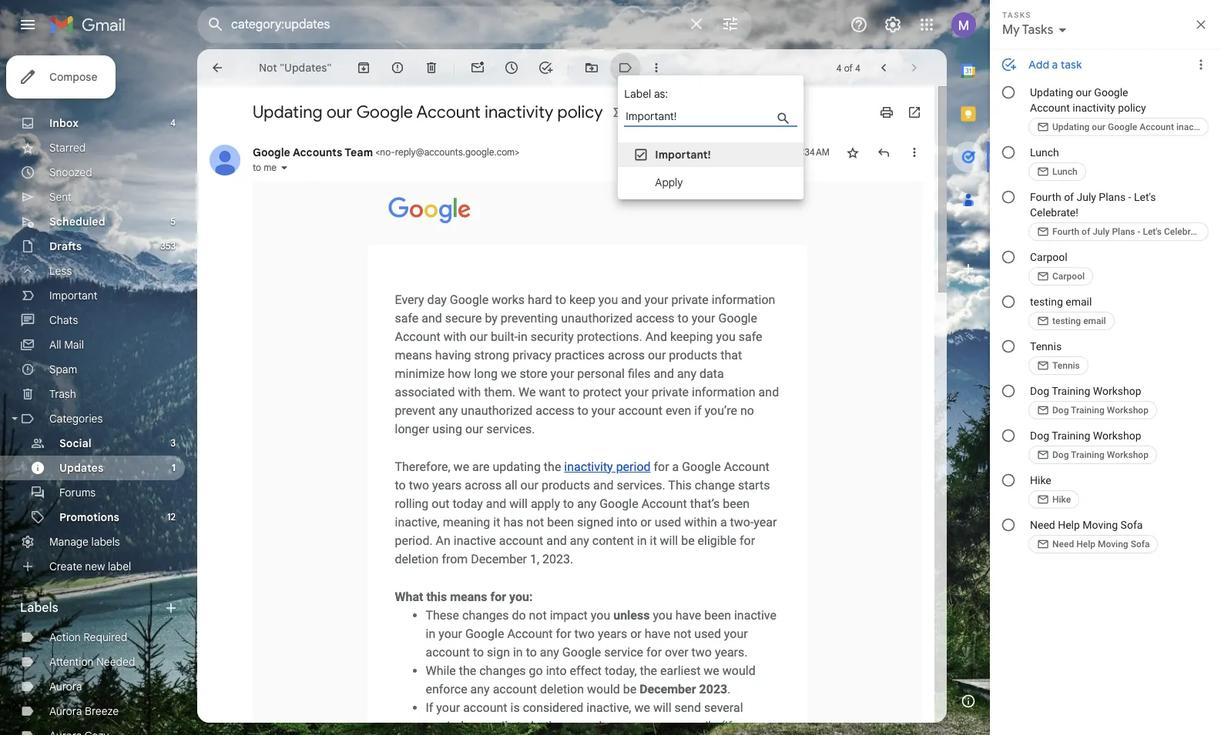 Task type: locate. For each thing, give the bounding box(es) containing it.
used left within at the bottom of the page
[[655, 515, 681, 530]]

google up me
[[253, 146, 290, 160]]

2 horizontal spatial two
[[692, 645, 712, 660]]

service
[[604, 645, 643, 660]]

1 vertical spatial december
[[640, 682, 696, 697]]

no
[[740, 403, 754, 418]]

safe up the 'that'
[[739, 329, 763, 344]]

effect
[[570, 664, 602, 678]]

aurora down aurora link
[[49, 705, 82, 719]]

0 horizontal spatial two
[[409, 478, 429, 493]]

not "updates"
[[259, 61, 332, 75]]

any inside you have been inactive in your google account for two years or have not used your account to sign in to any google service for over two years.
[[540, 645, 559, 660]]

we
[[501, 366, 517, 381], [454, 460, 469, 474], [704, 664, 720, 678], [635, 701, 650, 715]]

for down two-
[[740, 534, 755, 548]]

1 vertical spatial used
[[695, 627, 721, 641]]

needed
[[96, 656, 135, 670]]

account down "this"
[[642, 497, 687, 511]]

inbox up starred
[[49, 116, 79, 130]]

0 vertical spatial aurora
[[49, 680, 82, 694]]

been up the years.
[[704, 608, 731, 623]]

drafts link
[[49, 240, 82, 254]]

updates link
[[59, 462, 103, 475]]

your down these
[[439, 627, 462, 641]]

0 vertical spatial used
[[655, 515, 681, 530]]

report spam image
[[390, 60, 406, 76]]

0 vertical spatial two
[[409, 478, 429, 493]]

enforce
[[426, 682, 467, 697]]

the right today,
[[640, 664, 657, 678]]

social link
[[59, 437, 91, 451]]

changes down what this means for you:
[[462, 608, 509, 623]]

inactive, inside the if your account is considered inactive, we will send several reminder emails to both you and your recovery emails (if an
[[587, 701, 631, 715]]

not up over
[[674, 627, 691, 641]]

1 vertical spatial private
[[652, 385, 689, 400]]

no-
[[380, 146, 395, 158]]

have
[[676, 608, 701, 623], [645, 627, 671, 641]]

1 horizontal spatial access
[[636, 311, 675, 326]]

into up content
[[617, 515, 637, 530]]

to down is
[[517, 719, 528, 734]]

over
[[665, 645, 689, 660]]

2 horizontal spatial the
[[640, 664, 657, 678]]

inactive
[[454, 534, 496, 548], [734, 608, 777, 623]]

for a google account to two years across all our products and services. this change starts rolling out today and will apply to any google account that's been inactive, meaning it has not been signed into or used within a two-year period. an inactive account and any content in it will be eligible for deletion from december 1, 2023.
[[395, 460, 777, 567]]

even
[[666, 403, 691, 418]]

access up and
[[636, 311, 675, 326]]

back to search results image
[[210, 60, 225, 76]]

services. up updating
[[486, 422, 535, 437]]

0 horizontal spatial be
[[623, 682, 637, 697]]

december down earliest
[[640, 682, 696, 697]]

1 horizontal spatial would
[[723, 664, 756, 678]]

2 vertical spatial not
[[674, 627, 691, 641]]

0 horizontal spatial products
[[542, 478, 590, 493]]

inactivity left period at the bottom of page
[[564, 460, 613, 474]]

1 vertical spatial means
[[450, 590, 487, 605]]

in inside for a google account to two years across all our products and services. this change starts rolling out today and will apply to any google account that's been inactive, meaning it has not been signed into or used within a two-year period. an inactive account and any content in it will be eligible for deletion from december 1, 2023.
[[637, 534, 647, 548]]

Label-as menu open text field
[[624, 108, 827, 127]]

2 emails from the left
[[681, 719, 718, 734]]

1 horizontal spatial services.
[[617, 478, 666, 493]]

changes inside while the changes go into effect today, the earliest we would enforce any account deletion would be
[[479, 664, 526, 678]]

we left are
[[454, 460, 469, 474]]

1 vertical spatial inactive,
[[587, 701, 631, 715]]

across up files
[[608, 348, 645, 363]]

our right the all at the left bottom of the page
[[521, 478, 539, 493]]

to right want at bottom left
[[569, 385, 580, 400]]

we up recovery
[[635, 701, 650, 715]]

snooze image
[[504, 60, 520, 76]]

google accounts team < no-reply@accounts.google.com >
[[253, 146, 520, 160]]

account down these changes do not impact you unless
[[507, 627, 553, 641]]

1 horizontal spatial deletion
[[540, 682, 584, 697]]

any up go at the bottom of the page
[[540, 645, 559, 660]]

december left 1,
[[471, 552, 527, 567]]

do
[[512, 608, 526, 623]]

two inside for a google account to two years across all our products and services. this change starts rolling out today and will apply to any google account that's been inactive, meaning it has not been signed into or used within a two-year period. an inactive account and any content in it will be eligible for deletion from december 1, 2023.
[[409, 478, 429, 493]]

not inside for a google account to two years across all our products and services. this change starts rolling out today and will apply to any google account that's been inactive, meaning it has not been signed into or used within a two-year period. an inactive account and any content in it will be eligible for deletion from december 1, 2023.
[[526, 515, 544, 530]]

action required link
[[49, 631, 127, 645]]

to me
[[253, 162, 277, 173]]

we up "them."
[[501, 366, 517, 381]]

sun, aug 20, 11:34 am cell
[[741, 145, 830, 160]]

inactive down the meaning
[[454, 534, 496, 548]]

0 vertical spatial inactive
[[454, 534, 496, 548]]

years up service
[[598, 627, 627, 641]]

0 horizontal spatial emails
[[478, 719, 514, 734]]

any right enforce
[[470, 682, 490, 697]]

products inside for a google account to two years across all our products and services. this change starts rolling out today and will apply to any google account that's been inactive, meaning it has not been signed into or used within a two-year period. an inactive account and any content in it will be eligible for deletion from december 1, 2023.
[[542, 478, 590, 493]]

0 horizontal spatial unauthorized
[[461, 403, 533, 418]]

trash
[[49, 388, 76, 401]]

our inside for a google account to two years across all our products and services. this change starts rolling out today and will apply to any google account that's been inactive, meaning it has not been signed into or used within a two-year period. an inactive account and any content in it will be eligible for deletion from december 1, 2023.
[[521, 478, 539, 493]]

0 vertical spatial access
[[636, 311, 675, 326]]

deletion up considered
[[540, 682, 584, 697]]

1 vertical spatial safe
[[739, 329, 763, 344]]

0 vertical spatial would
[[723, 664, 756, 678]]

long
[[474, 366, 498, 381]]

1 vertical spatial inactive
[[734, 608, 777, 623]]

labels image
[[618, 60, 634, 76]]

1 vertical spatial years
[[598, 627, 627, 641]]

0 vertical spatial across
[[608, 348, 645, 363]]

would
[[723, 664, 756, 678], [587, 682, 620, 697]]

it left has
[[493, 515, 500, 530]]

the right while
[[459, 664, 476, 678]]

data
[[700, 366, 724, 381]]

two right over
[[692, 645, 712, 660]]

inbox link
[[49, 116, 79, 130]]

unauthorized up protections.
[[561, 311, 633, 326]]

used inside you have been inactive in your google account for two years or have not used your account to sign in to any google service for over two years.
[[695, 627, 721, 641]]

trash link
[[49, 388, 76, 401]]

to down protect
[[578, 403, 589, 418]]

are
[[472, 460, 490, 474]]

0 vertical spatial a
[[672, 460, 679, 474]]

for down impact
[[556, 627, 571, 641]]

0 horizontal spatial means
[[395, 348, 432, 363]]

1 vertical spatial information
[[692, 385, 756, 400]]

4 of 4
[[837, 62, 861, 74]]

in down these
[[426, 627, 436, 641]]

0 vertical spatial be
[[681, 534, 695, 548]]

account inside the if your account is considered inactive, we will send several reminder emails to both you and your recovery emails (if an
[[463, 701, 507, 715]]

settings image
[[884, 15, 902, 34]]

0 vertical spatial or
[[641, 515, 652, 530]]

2 vertical spatial two
[[692, 645, 712, 660]]

1 vertical spatial not
[[529, 608, 547, 623]]

day
[[427, 292, 447, 307]]

less button
[[0, 259, 185, 284]]

2 aurora from the top
[[49, 705, 82, 719]]

and
[[621, 292, 642, 307], [422, 311, 442, 326], [654, 366, 674, 381], [759, 385, 779, 400], [593, 478, 614, 493], [486, 497, 507, 511], [546, 534, 567, 548], [581, 719, 602, 734]]

information up the 'that'
[[712, 292, 775, 307]]

across down are
[[465, 478, 502, 493]]

aurora breeze
[[49, 705, 119, 719]]

0 horizontal spatial inactive
[[454, 534, 496, 548]]

you left unless
[[591, 608, 610, 623]]

account inside every day google works hard to keep you and your private information safe and secure by preventing unauthorized access to your google account with our built-in security protections. and keeping you safe means having strong privacy practices across our products that minimize how long we store your personal files and any data associated with them. we want to protect your private information and prevent any unauthorized access to your account even if you're no longer using our services.
[[618, 403, 663, 418]]

1 horizontal spatial emails
[[681, 719, 718, 734]]

categories
[[49, 412, 103, 426]]

updates
[[59, 462, 103, 475]]

0 vertical spatial not
[[526, 515, 544, 530]]

a
[[672, 460, 679, 474], [720, 515, 727, 530]]

1 horizontal spatial products
[[669, 348, 718, 363]]

we inside the if your account is considered inactive, we will send several reminder emails to both you and your recovery emails (if an
[[635, 701, 650, 715]]

4 inside "labels" navigation
[[170, 117, 176, 129]]

apply
[[531, 497, 560, 511]]

aurora down attention
[[49, 680, 82, 694]]

1 vertical spatial it
[[650, 534, 657, 548]]

products
[[669, 348, 718, 363], [542, 478, 590, 493]]

means inside every day google works hard to keep you and your private information safe and secure by preventing unauthorized access to your google account with our built-in security protections. and keeping you safe means having strong privacy practices across our products that minimize how long we store your personal files and any data associated with them. we want to protect your private information and prevent any unauthorized access to your account even if you're no longer using our services.
[[395, 348, 432, 363]]

inactive,
[[395, 515, 440, 530], [587, 701, 631, 715]]

been
[[723, 497, 750, 511], [547, 515, 574, 530], [704, 608, 731, 623]]

1 horizontal spatial years
[[598, 627, 627, 641]]

1 horizontal spatial a
[[720, 515, 727, 530]]

send
[[675, 701, 701, 715]]

0 vertical spatial years
[[432, 478, 462, 493]]

the right updating
[[544, 460, 561, 474]]

for up "this"
[[654, 460, 669, 474]]

with
[[444, 329, 467, 344], [458, 385, 481, 400]]

0 vertical spatial inactivity
[[485, 102, 554, 123]]

these changes do not impact you unless
[[426, 608, 650, 623]]

inbox for inbox 'link'
[[49, 116, 79, 130]]

inactive inside for a google account to two years across all our products and services. this change starts rolling out today and will apply to any google account that's been inactive, meaning it has not been signed into or used within a two-year period. an inactive account and any content in it will be eligible for deletion from december 1, 2023.
[[454, 534, 496, 548]]

1 vertical spatial deletion
[[540, 682, 584, 697]]

using
[[432, 422, 462, 437]]

not down apply
[[526, 515, 544, 530]]

None search field
[[197, 6, 752, 43]]

updating
[[493, 460, 541, 474]]

account up minimize
[[395, 329, 441, 344]]

2023
[[699, 682, 728, 697]]

0 vertical spatial deletion
[[395, 552, 439, 567]]

we inside every day google works hard to keep you and your private information safe and secure by preventing unauthorized access to your google account with our built-in security protections. and keeping you safe means having strong privacy practices across our products that minimize how long we store your personal files and any data associated with them. we want to protect your private information and prevent any unauthorized access to your account even if you're no longer using our services.
[[501, 366, 517, 381]]

associated
[[395, 385, 455, 400]]

0 horizontal spatial have
[[645, 627, 671, 641]]

a left two-
[[720, 515, 727, 530]]

into inside for a google account to two years across all our products and services. this change starts rolling out today and will apply to any google account that's been inactive, meaning it has not been signed into or used within a two-year period. an inactive account and any content in it will be eligible for deletion from december 1, 2023.
[[617, 515, 637, 530]]

1 vertical spatial unauthorized
[[461, 403, 533, 418]]

our up the team
[[327, 102, 352, 123]]

inbox
[[635, 106, 658, 118], [49, 116, 79, 130]]

0 horizontal spatial would
[[587, 682, 620, 697]]

1 vertical spatial into
[[546, 664, 567, 678]]

4 for 4 of 4
[[837, 62, 842, 74]]

1 vertical spatial products
[[542, 478, 590, 493]]

secure
[[445, 311, 482, 326]]

be down today,
[[623, 682, 637, 697]]

1 vertical spatial inactivity
[[564, 460, 613, 474]]

inbox for inbox button
[[635, 106, 658, 118]]

be inside for a google account to two years across all our products and services. this change starts rolling out today and will apply to any google account that's been inactive, meaning it has not been signed into or used within a two-year period. an inactive account and any content in it will be eligible for deletion from december 1, 2023.
[[681, 534, 695, 548]]

aurora
[[49, 680, 82, 694], [49, 705, 82, 719]]

1 vertical spatial aurora
[[49, 705, 82, 719]]

with up having
[[444, 329, 467, 344]]

0 horizontal spatial 4
[[170, 117, 176, 129]]

search mail image
[[202, 11, 230, 39]]

inbox inside "labels" navigation
[[49, 116, 79, 130]]

1 horizontal spatial inactive,
[[587, 701, 631, 715]]

4 for 4
[[170, 117, 176, 129]]

safe
[[395, 311, 419, 326], [739, 329, 763, 344]]

1 horizontal spatial inactivity
[[564, 460, 613, 474]]

would down today,
[[587, 682, 620, 697]]

inbox down label as:
[[635, 106, 658, 118]]

tab list
[[947, 49, 990, 680]]

been down apply
[[547, 515, 574, 530]]

attention needed
[[49, 656, 135, 670]]

deletion inside for a google account to two years across all our products and services. this change starts rolling out today and will apply to any google account that's been inactive, meaning it has not been signed into or used within a two-year period. an inactive account and any content in it will be eligible for deletion from december 1, 2023.
[[395, 552, 439, 567]]

a up "this"
[[672, 460, 679, 474]]

services. down period at the bottom of page
[[617, 478, 666, 493]]

today,
[[605, 664, 637, 678]]

protect
[[583, 385, 622, 400]]

means up minimize
[[395, 348, 432, 363]]

used up the years.
[[695, 627, 721, 641]]

would down the years.
[[723, 664, 756, 678]]

1 vertical spatial two
[[575, 627, 595, 641]]

december
[[471, 552, 527, 567], [640, 682, 696, 697]]

inactive, up period.
[[395, 515, 440, 530]]

newer image
[[876, 60, 892, 76]]

2 vertical spatial been
[[704, 608, 731, 623]]

what this means for you:
[[395, 590, 533, 605]]

to right apply
[[563, 497, 574, 511]]

1 horizontal spatial across
[[608, 348, 645, 363]]

account down has
[[499, 534, 543, 548]]

in down "preventing"
[[518, 329, 528, 344]]

services. inside every day google works hard to keep you and your private information safe and secure by preventing unauthorized access to your google account with our built-in security protections. and keeping you safe means having strong privacy practices across our products that minimize how long we store your personal files and any data associated with them. we want to protect your private information and prevent any unauthorized access to your account even if you're no longer using our services.
[[486, 422, 535, 437]]

1 horizontal spatial be
[[681, 534, 695, 548]]

1 vertical spatial changes
[[479, 664, 526, 678]]

changes down the sign
[[479, 664, 526, 678]]

aurora link
[[49, 680, 82, 694]]

0 horizontal spatial inactive,
[[395, 515, 440, 530]]

your up want at bottom left
[[551, 366, 574, 381]]

0 vertical spatial been
[[723, 497, 750, 511]]

sun,
[[741, 146, 759, 158]]

compose
[[49, 70, 97, 84]]

has
[[503, 515, 523, 530]]

0 vertical spatial december
[[471, 552, 527, 567]]

across
[[608, 348, 645, 363], [465, 478, 502, 493]]

0 vertical spatial products
[[669, 348, 718, 363]]

0 vertical spatial into
[[617, 515, 637, 530]]

0 vertical spatial services.
[[486, 422, 535, 437]]

0 vertical spatial have
[[676, 608, 701, 623]]

account inside while the changes go into effect today, the earliest we would enforce any account deletion would be
[[493, 682, 537, 697]]

deletion inside while the changes go into effect today, the earliest we would enforce any account deletion would be
[[540, 682, 584, 697]]

0 vertical spatial unauthorized
[[561, 311, 633, 326]]

be inside while the changes go into effect today, the earliest we would enforce any account deletion would be
[[623, 682, 637, 697]]

0 horizontal spatial deletion
[[395, 552, 439, 567]]

1 vertical spatial or
[[630, 627, 642, 641]]

not inside you have been inactive in your google account for two years or have not used your account to sign in to any google service for over two years.
[[674, 627, 691, 641]]

1 horizontal spatial two
[[575, 627, 595, 641]]

account inside for a google account to two years across all our products and services. this change starts rolling out today and will apply to any google account that's been inactive, meaning it has not been signed into or used within a two-year period. an inactive account and any content in it will be eligible for deletion from december 1, 2023.
[[499, 534, 543, 548]]

be down within at the bottom of the page
[[681, 534, 695, 548]]

two down therefore,
[[409, 478, 429, 493]]

breeze
[[85, 705, 119, 719]]

0 vertical spatial means
[[395, 348, 432, 363]]

your down files
[[625, 385, 649, 400]]

in right content
[[637, 534, 647, 548]]

access
[[636, 311, 675, 326], [536, 403, 575, 418]]

access down want at bottom left
[[536, 403, 575, 418]]

inbox inside button
[[635, 106, 658, 118]]

if
[[426, 701, 433, 715]]

or right signed
[[641, 515, 652, 530]]

1 vertical spatial have
[[645, 627, 671, 641]]

account inside you have been inactive in your google account for two years or have not used your account to sign in to any google service for over two years.
[[426, 645, 470, 660]]

emails down send
[[681, 719, 718, 734]]

your down protect
[[592, 403, 615, 418]]

inactive, down while the changes go into effect today, the earliest we would enforce any account deletion would be
[[587, 701, 631, 715]]

them.
[[484, 385, 516, 400]]

aurora for aurora breeze
[[49, 705, 82, 719]]

private up keeping
[[672, 292, 709, 307]]

inactive, inside for a google account to two years across all our products and services. this change starts rolling out today and will apply to any google account that's been inactive, meaning it has not been signed into or used within a two-year period. an inactive account and any content in it will be eligible for deletion from december 1, 2023.
[[395, 515, 440, 530]]

inbox button
[[632, 106, 660, 119]]

or inside you have been inactive in your google account for two years or have not used your account to sign in to any google service for over two years.
[[630, 627, 642, 641]]

google up no-
[[356, 102, 413, 123]]

not
[[526, 515, 544, 530], [529, 608, 547, 623], [674, 627, 691, 641]]

main menu image
[[18, 15, 37, 34]]

not right do
[[529, 608, 547, 623]]

labels
[[91, 536, 120, 549]]

label as:
[[624, 87, 668, 101]]

2 horizontal spatial 4
[[855, 62, 861, 74]]

label
[[108, 560, 131, 574]]

emails down is
[[478, 719, 514, 734]]

0 vertical spatial inactive,
[[395, 515, 440, 530]]

1 horizontal spatial inbox
[[635, 106, 658, 118]]

0 horizontal spatial services.
[[486, 422, 535, 437]]

any up using at the left bottom of page
[[439, 403, 458, 418]]

create new label link
[[49, 560, 131, 574]]

0 horizontal spatial years
[[432, 478, 462, 493]]

1 vertical spatial across
[[465, 478, 502, 493]]

1 horizontal spatial into
[[617, 515, 637, 530]]

3
[[171, 438, 176, 449]]

1 horizontal spatial used
[[695, 627, 721, 641]]

add to tasks image
[[538, 60, 553, 76]]

forums link
[[59, 486, 96, 500]]

0 horizontal spatial across
[[465, 478, 502, 493]]

to left me
[[253, 162, 261, 173]]

sent
[[49, 190, 72, 204]]

strong
[[474, 348, 510, 363]]

into right go at the bottom of the page
[[546, 664, 567, 678]]

0 horizontal spatial inactivity
[[485, 102, 554, 123]]

will up recovery
[[653, 701, 672, 715]]

into inside while the changes go into effect today, the earliest we would enforce any account deletion would be
[[546, 664, 567, 678]]

2 vertical spatial will
[[653, 701, 672, 715]]

that's
[[690, 497, 720, 511]]

private up even at the right of page
[[652, 385, 689, 400]]

0 vertical spatial changes
[[462, 608, 509, 623]]

1 aurora from the top
[[49, 680, 82, 694]]

while the changes go into effect today, the earliest we would enforce any account deletion would be
[[426, 664, 756, 697]]

or down unless
[[630, 627, 642, 641]]

it
[[493, 515, 500, 530], [650, 534, 657, 548]]

will left eligible on the bottom right of the page
[[660, 534, 678, 548]]

0 horizontal spatial used
[[655, 515, 681, 530]]



Task type: vqa. For each thing, say whether or not it's contained in the screenshot.
the bottom services.
yes



Task type: describe. For each thing, give the bounding box(es) containing it.
categories link
[[49, 412, 103, 426]]

two-
[[730, 515, 754, 530]]

will inside the if your account is considered inactive, we will send several reminder emails to both you and your recovery emails (if an
[[653, 701, 672, 715]]

and
[[645, 329, 667, 344]]

support image
[[850, 15, 868, 34]]

updating
[[253, 102, 323, 123]]

compose button
[[6, 55, 116, 99]]

12
[[167, 512, 176, 523]]

years inside you have been inactive in your google account for two years or have not used your account to sign in to any google service for over two years.
[[598, 627, 627, 641]]

every day google works hard to keep you and your private information safe and secure by preventing unauthorized access to your google account with our built-in security protections. and keeping you safe means having strong privacy practices across our products that minimize how long we store your personal files and any data associated with them. we want to protect your private information and prevent any unauthorized access to your account even if you're no longer using our services.
[[395, 292, 779, 437]]

gmail image
[[49, 9, 133, 40]]

policy
[[557, 102, 603, 123]]

1,
[[530, 552, 539, 567]]

years inside for a google account to two years across all our products and services. this change starts rolling out today and will apply to any google account that's been inactive, meaning it has not been signed into or used within a two-year period. an inactive account and any content in it will be eligible for deletion from december 1, 2023.
[[432, 478, 462, 493]]

clear search image
[[681, 8, 712, 39]]

across inside every day google works hard to keep you and your private information safe and secure by preventing unauthorized access to your google account with our built-in security protections. and keeping you safe means having strong privacy practices across our products that minimize how long we store your personal files and any data associated with them. we want to protect your private information and prevent any unauthorized access to your account even if you're no longer using our services.
[[608, 348, 645, 363]]

recovery
[[632, 719, 678, 734]]

both
[[531, 719, 556, 734]]

to inside the if your account is considered inactive, we will send several reminder emails to both you and your recovery emails (if an
[[517, 719, 528, 734]]

of
[[844, 62, 853, 74]]

any down signed
[[570, 534, 589, 548]]

used inside for a google account to two years across all our products and services. this change starts rolling out today and will apply to any google account that's been inactive, meaning it has not been signed into or used within a two-year period. an inactive account and any content in it will be eligible for deletion from december 1, 2023.
[[655, 515, 681, 530]]

for left you:
[[490, 590, 506, 605]]

reply@accounts.google.com
[[395, 146, 515, 158]]

for left over
[[647, 645, 662, 660]]

today
[[453, 497, 483, 511]]

considered
[[523, 701, 584, 715]]

keep
[[569, 292, 596, 307]]

you up the 'that'
[[716, 329, 736, 344]]

practices
[[555, 348, 605, 363]]

your up keeping
[[692, 311, 715, 326]]

aurora for aurora link
[[49, 680, 82, 694]]

google up effect
[[562, 645, 601, 660]]

account up starts
[[724, 460, 770, 474]]

1 horizontal spatial means
[[450, 590, 487, 605]]

change
[[695, 478, 735, 493]]

preventing
[[501, 311, 558, 326]]

1 vertical spatial will
[[660, 534, 678, 548]]

action required
[[49, 631, 127, 645]]

manage labels link
[[49, 536, 120, 549]]

minimize
[[395, 366, 445, 381]]

advanced search options image
[[715, 8, 746, 39]]

having
[[435, 348, 471, 363]]

0 horizontal spatial the
[[459, 664, 476, 678]]

important
[[49, 289, 97, 303]]

drafts
[[49, 240, 82, 254]]

you inside you have been inactive in your google account for two years or have not used your account to sign in to any google service for over two years.
[[653, 608, 673, 623]]

labels
[[20, 601, 58, 616]]

if
[[694, 403, 702, 418]]

google accounts team cell
[[253, 146, 520, 160]]

0 vertical spatial with
[[444, 329, 467, 344]]

several
[[704, 701, 743, 715]]

to up keeping
[[678, 311, 689, 326]]

what
[[395, 590, 423, 605]]

1 vertical spatial been
[[547, 515, 574, 530]]

our down 'by'
[[470, 329, 488, 344]]

your down enforce
[[436, 701, 460, 715]]

google up secure on the top left
[[450, 292, 489, 307]]

0 vertical spatial information
[[712, 292, 775, 307]]

across inside for a google account to two years across all our products and services. this change starts rolling out today and will apply to any google account that's been inactive, meaning it has not been signed into or used within a two-year period. an inactive account and any content in it will be eligible for deletion from december 1, 2023.
[[465, 478, 502, 493]]

in inside every day google works hard to keep you and your private information safe and secure by preventing unauthorized access to your google account with our built-in security protections. and keeping you safe means having strong privacy practices across our products that minimize how long we store your personal files and any data associated with them. we want to protect your private information and prevent any unauthorized access to your account even if you're no longer using our services.
[[518, 329, 528, 344]]

5
[[171, 216, 176, 227]]

to up go at the bottom of the page
[[526, 645, 537, 660]]

years.
[[715, 645, 748, 660]]

1 vertical spatial a
[[720, 515, 727, 530]]

therefore, we are updating the inactivity period
[[395, 460, 651, 474]]

team
[[345, 146, 373, 160]]

our right using at the left bottom of page
[[465, 422, 483, 437]]

google up the 'that'
[[719, 311, 757, 326]]

1 horizontal spatial the
[[544, 460, 561, 474]]

protections.
[[577, 329, 642, 344]]

create new label
[[49, 560, 131, 574]]

any inside while the changes go into effect today, the earliest we would enforce any account deletion would be
[[470, 682, 490, 697]]

delete image
[[424, 60, 439, 76]]

11:34 am
[[796, 146, 830, 158]]

1 horizontal spatial have
[[676, 608, 701, 623]]

1
[[172, 462, 176, 474]]

action
[[49, 631, 81, 645]]

0 horizontal spatial it
[[493, 515, 500, 530]]

and inside the if your account is considered inactive, we will send several reminder emails to both you and your recovery emails (if an
[[581, 719, 602, 734]]

impact
[[550, 608, 588, 623]]

hard
[[528, 292, 552, 307]]

scheduled
[[49, 215, 105, 229]]

period
[[616, 460, 651, 474]]

1 vertical spatial would
[[587, 682, 620, 697]]

our down and
[[648, 348, 666, 363]]

1 horizontal spatial safe
[[739, 329, 763, 344]]

sign
[[487, 645, 510, 660]]

Search mail text field
[[231, 17, 678, 32]]

to left the sign
[[473, 645, 484, 660]]

any left data
[[677, 366, 697, 381]]

account inside you have been inactive in your google account for two years or have not used your account to sign in to any google service for over two years.
[[507, 627, 553, 641]]

0 horizontal spatial safe
[[395, 311, 419, 326]]

any up signed
[[577, 497, 597, 511]]

<
[[375, 146, 380, 158]]

labels navigation
[[0, 49, 197, 736]]

promotions
[[59, 511, 119, 525]]

works
[[492, 292, 525, 307]]

we inside while the changes go into effect today, the earliest we would enforce any account deletion would be
[[704, 664, 720, 678]]

content
[[592, 534, 634, 548]]

you're
[[705, 403, 737, 418]]

"updates"
[[280, 61, 332, 75]]

more image
[[649, 60, 664, 76]]

2023.
[[543, 552, 573, 567]]

archive image
[[356, 60, 372, 76]]

your up and
[[645, 292, 668, 307]]

account inside every day google works hard to keep you and your private information safe and secure by preventing unauthorized access to your google account with our built-in security protections. and keeping you safe means having strong privacy practices across our products that minimize how long we store your personal files and any data associated with them. we want to protect your private information and prevent any unauthorized access to your account even if you're no longer using our services.
[[395, 329, 441, 344]]

0 vertical spatial will
[[510, 497, 528, 511]]

you:
[[509, 590, 533, 605]]

attention
[[49, 656, 94, 670]]

in right the sign
[[513, 645, 523, 660]]

earliest
[[660, 664, 701, 678]]

as:
[[654, 87, 668, 101]]

1 horizontal spatial unauthorized
[[561, 311, 633, 326]]

inactive inside you have been inactive in your google account for two years or have not used your account to sign in to any google service for over two years.
[[734, 608, 777, 623]]

mail
[[64, 338, 84, 352]]

account up the reply@accounts.google.com
[[416, 102, 481, 123]]

out
[[432, 497, 450, 511]]

december inside for a google account to two years across all our products and services. this change starts rolling out today and will apply to any google account that's been inactive, meaning it has not been signed into or used within a two-year period. an inactive account and any content in it will be eligible for deletion from december 1, 2023.
[[471, 552, 527, 567]]

all
[[505, 478, 518, 493]]

me
[[264, 162, 277, 173]]

or inside for a google account to two years across all our products and services. this change starts rolling out today and will apply to any google account that's been inactive, meaning it has not been signed into or used within a two-year period. an inactive account and any content in it will be eligible for deletion from december 1, 2023.
[[641, 515, 652, 530]]

period.
[[395, 534, 433, 548]]

google up change
[[682, 460, 721, 474]]

not starred image
[[845, 145, 861, 160]]

google up signed
[[600, 497, 639, 511]]

sent link
[[49, 190, 72, 204]]

label
[[624, 87, 651, 101]]

all
[[49, 338, 61, 352]]

built-
[[491, 329, 518, 344]]

to up rolling
[[395, 478, 406, 493]]

your left recovery
[[605, 719, 629, 734]]

1 emails from the left
[[478, 719, 514, 734]]

move to image
[[584, 60, 600, 76]]

1 horizontal spatial december
[[640, 682, 696, 697]]

december 2023 .
[[640, 682, 731, 697]]

.
[[728, 682, 731, 697]]

products inside every day google works hard to keep you and your private information safe and secure by preventing unauthorized access to your google account with our built-in security protections. and keeping you safe means having strong privacy practices across our products that minimize how long we store your personal files and any data associated with them. we want to protect your private information and prevent any unauthorized access to your account even if you're no longer using our services.
[[669, 348, 718, 363]]

while
[[426, 664, 456, 678]]

year
[[754, 515, 777, 530]]

your up the years.
[[724, 627, 748, 641]]

1 vertical spatial with
[[458, 385, 481, 400]]

snoozed
[[49, 166, 92, 180]]

scheduled link
[[49, 215, 105, 229]]

google up the sign
[[465, 627, 504, 641]]

1 vertical spatial access
[[536, 403, 575, 418]]

within
[[684, 515, 717, 530]]

you inside the if your account is considered inactive, we will send several reminder emails to both you and your recovery emails (if an
[[559, 719, 578, 734]]

reminder
[[426, 719, 475, 734]]

important!
[[655, 148, 711, 162]]

0 vertical spatial private
[[672, 292, 709, 307]]

353
[[161, 240, 176, 252]]

labels heading
[[20, 601, 163, 616]]

1 horizontal spatial it
[[650, 534, 657, 548]]

been inside you have been inactive in your google account for two years or have not used your account to sign in to any google service for over two years.
[[704, 608, 731, 623]]

to right the hard
[[555, 292, 566, 307]]

every
[[395, 292, 424, 307]]

inactivity period link
[[564, 460, 651, 474]]

side panel section
[[947, 49, 990, 724]]

snoozed link
[[49, 166, 92, 180]]

social
[[59, 437, 91, 451]]

you right keep
[[599, 292, 618, 307]]

services. inside for a google account to two years across all our products and services. this change starts rolling out today and will apply to any google account that's been inactive, meaning it has not been signed into or used within a two-year period. an inactive account and any content in it will be eligible for deletion from december 1, 2023.
[[617, 478, 666, 493]]

apply
[[655, 176, 683, 190]]

that
[[721, 348, 742, 363]]

less
[[49, 264, 72, 278]]

security
[[531, 329, 574, 344]]

Not starred checkbox
[[845, 145, 861, 160]]



